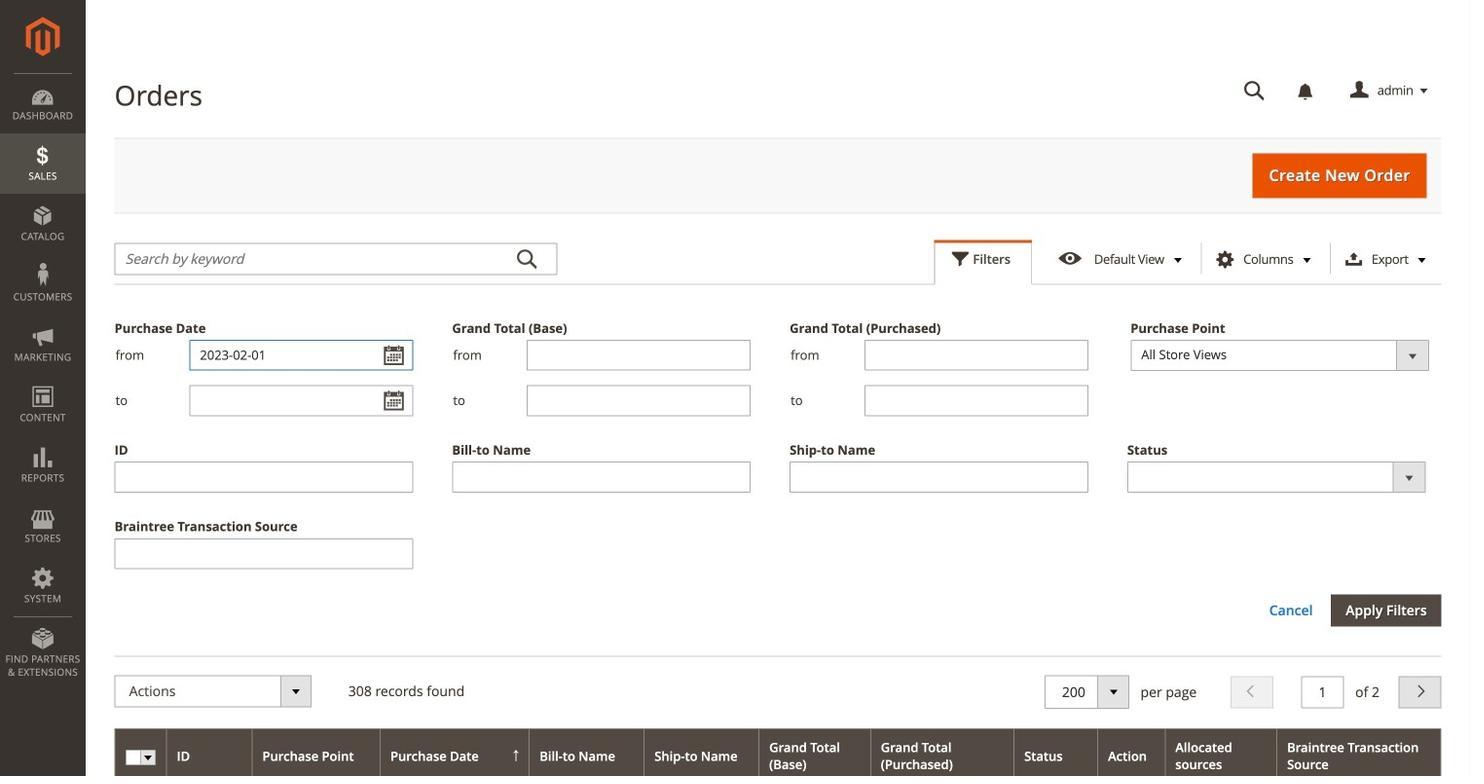 Task type: describe. For each thing, give the bounding box(es) containing it.
magento admin panel image
[[26, 17, 60, 56]]



Task type: locate. For each thing, give the bounding box(es) containing it.
Search by keyword text field
[[115, 243, 558, 275]]

None number field
[[1302, 676, 1345, 709]]

menu bar
[[0, 73, 86, 689]]

None text field
[[527, 340, 751, 371], [189, 385, 413, 416], [527, 385, 751, 416], [865, 385, 1089, 416], [115, 462, 413, 493], [790, 462, 1089, 493], [1061, 682, 1119, 702], [527, 340, 751, 371], [189, 385, 413, 416], [527, 385, 751, 416], [865, 385, 1089, 416], [115, 462, 413, 493], [790, 462, 1089, 493], [1061, 682, 1119, 702]]

None text field
[[1231, 74, 1279, 108], [189, 340, 413, 371], [865, 340, 1089, 371], [452, 462, 751, 493], [115, 538, 413, 569], [1231, 74, 1279, 108], [189, 340, 413, 371], [865, 340, 1089, 371], [452, 462, 751, 493], [115, 538, 413, 569]]



